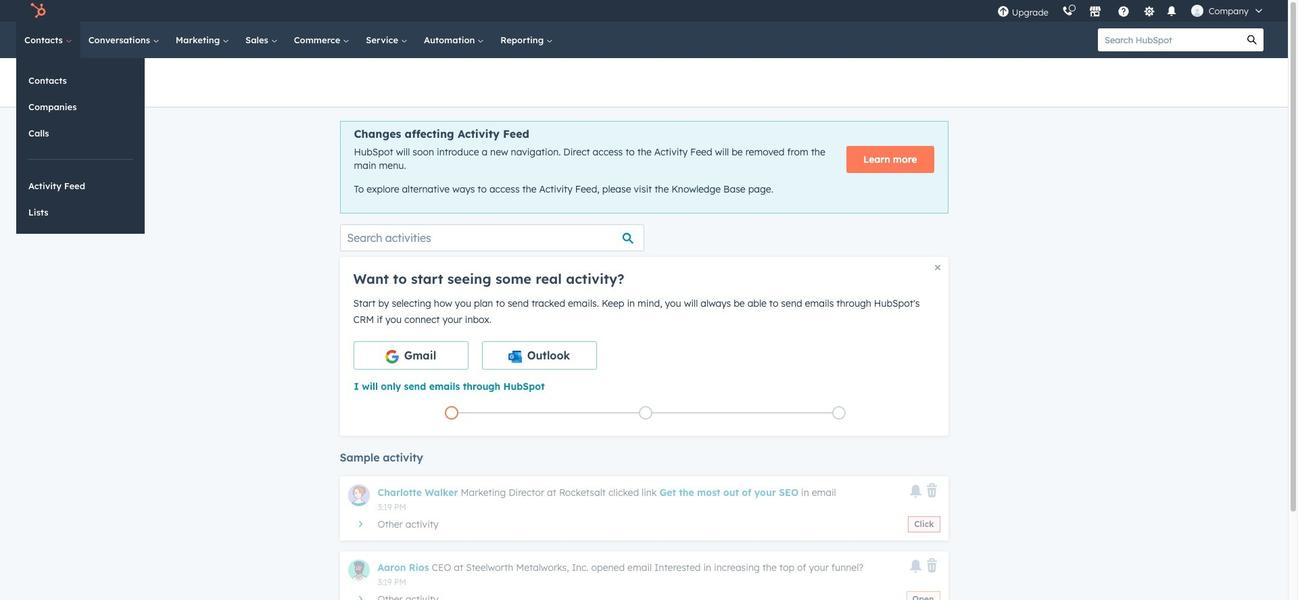 Task type: describe. For each thing, give the bounding box(es) containing it.
onboarding.steps.sendtrackedemailingmail.title image
[[642, 410, 649, 418]]

Search activities search field
[[340, 224, 644, 252]]

close image
[[935, 265, 941, 270]]



Task type: locate. For each thing, give the bounding box(es) containing it.
contacts menu
[[16, 58, 145, 234]]

jacob simon image
[[1192, 5, 1204, 17]]

marketplaces image
[[1090, 6, 1102, 18]]

menu
[[991, 0, 1273, 22]]

Search HubSpot search field
[[1099, 28, 1241, 51]]

None checkbox
[[353, 341, 468, 370]]

None checkbox
[[482, 341, 597, 370]]

list
[[355, 404, 937, 423]]

onboarding.steps.finalstep.title image
[[836, 410, 843, 418]]



Task type: vqa. For each thing, say whether or not it's contained in the screenshot.
checkbox
yes



